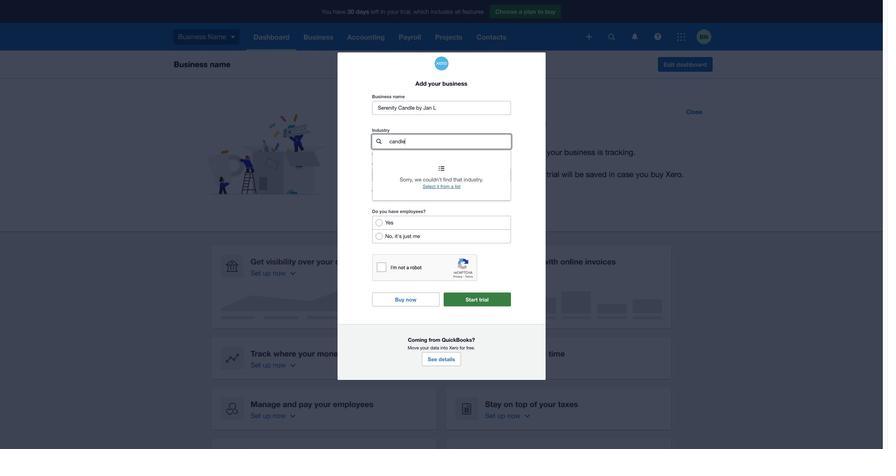 Task type: describe. For each thing, give the bounding box(es) containing it.
start trial button
[[444, 293, 511, 306]]

0 vertical spatial your
[[429, 80, 441, 87]]

if
[[372, 152, 374, 156]]

buy now button
[[372, 293, 440, 306]]

yes
[[385, 220, 394, 226]]

business
[[372, 94, 392, 99]]

no, it's just me
[[385, 233, 420, 239]]

industry.
[[464, 177, 484, 183]]

a
[[451, 184, 454, 189]]

sorry,
[[400, 177, 414, 183]]

me
[[413, 233, 420, 239]]

move
[[408, 345, 419, 351]]

start trial
[[466, 296, 489, 303]]

industry,
[[408, 152, 423, 156]]

that
[[454, 177, 463, 183]]

select
[[423, 184, 436, 189]]

see details button
[[422, 352, 461, 366]]

time
[[372, 189, 381, 194]]

from inside coming from quickbooks? move your data into xero for free.
[[429, 337, 441, 343]]

business name
[[372, 94, 405, 99]]

Industry field
[[389, 135, 511, 148]]

see
[[428, 356, 437, 362]]

it
[[437, 184, 439, 189]]

buy
[[395, 296, 405, 303]]

do you have employees?
[[372, 209, 426, 214]]

we
[[415, 177, 422, 183]]

trial
[[479, 296, 489, 303]]

sorry, we couldn't find that industry. select it from a list
[[400, 177, 484, 189]]

you for can't
[[375, 152, 382, 156]]

find for your
[[392, 152, 399, 156]]

free.
[[467, 345, 475, 351]]

xero
[[449, 345, 459, 351]]

list
[[455, 184, 461, 189]]

industry
[[372, 127, 390, 133]]

just
[[403, 233, 412, 239]]

data
[[430, 345, 439, 351]]

time zone:
[[372, 189, 392, 194]]



Task type: vqa. For each thing, say whether or not it's contained in the screenshot.
'business name'
yes



Task type: locate. For each thing, give the bounding box(es) containing it.
quickbooks?
[[442, 337, 475, 343]]

add your business
[[416, 80, 468, 87]]

see details
[[428, 356, 455, 362]]

you
[[375, 152, 382, 156], [380, 209, 387, 214]]

your
[[429, 80, 441, 87], [400, 152, 407, 156], [420, 345, 429, 351]]

select it from a list button
[[423, 184, 461, 189]]

now
[[406, 296, 417, 303]]

0 vertical spatial you
[[375, 152, 382, 156]]

coming
[[408, 337, 428, 343]]

find
[[392, 152, 399, 156], [443, 177, 452, 183]]

1 vertical spatial find
[[443, 177, 452, 183]]

can't
[[383, 152, 391, 156]]

you right if
[[375, 152, 382, 156]]

0 horizontal spatial find
[[392, 152, 399, 156]]

Business name field
[[373, 101, 511, 114]]

do
[[372, 209, 378, 214]]

it's
[[395, 233, 402, 239]]

add
[[416, 80, 427, 87]]

1 vertical spatial you
[[380, 209, 387, 214]]

for
[[460, 345, 465, 351]]

1 vertical spatial from
[[429, 337, 441, 343]]

from up data
[[429, 337, 441, 343]]

from
[[441, 184, 450, 189], [429, 337, 441, 343]]

have
[[389, 209, 399, 214]]

1 vertical spatial your
[[400, 152, 407, 156]]

your for can't
[[400, 152, 407, 156]]

find inside sorry, we couldn't find that industry. select it from a list
[[443, 177, 452, 183]]

your for quickbooks?
[[420, 345, 429, 351]]

sorry, we couldn't find that industry. group
[[373, 151, 511, 200]]

coming from quickbooks? move your data into xero for free.
[[408, 337, 475, 351]]

0 vertical spatial from
[[441, 184, 450, 189]]

from right it
[[441, 184, 450, 189]]

employees?
[[400, 209, 426, 214]]

into
[[441, 345, 448, 351]]

your inside coming from quickbooks? move your data into xero for free.
[[420, 345, 429, 351]]

you for have
[[380, 209, 387, 214]]

couldn't
[[423, 177, 442, 183]]

2 vertical spatial your
[[420, 345, 429, 351]]

you right do
[[380, 209, 387, 214]]

find right can't
[[392, 152, 399, 156]]

name
[[393, 94, 405, 99]]

xero image
[[435, 57, 449, 71]]

start
[[466, 296, 478, 303]]

your left industry, in the top of the page
[[400, 152, 407, 156]]

from inside sorry, we couldn't find that industry. select it from a list
[[441, 184, 450, 189]]

no,
[[385, 233, 394, 239]]

zone:
[[382, 189, 392, 194]]

your right add
[[429, 80, 441, 87]]

buy now
[[395, 296, 417, 303]]

do you have employees? group
[[372, 216, 511, 243]]

find up the a
[[443, 177, 452, 183]]

1 horizontal spatial find
[[443, 177, 452, 183]]

country
[[372, 161, 389, 167]]

search icon image
[[377, 139, 382, 144]]

if you can't find your industry,
[[372, 152, 424, 156]]

find for that
[[443, 177, 452, 183]]

details
[[439, 356, 455, 362]]

your left data
[[420, 345, 429, 351]]

0 vertical spatial find
[[392, 152, 399, 156]]

business
[[443, 80, 468, 87]]



